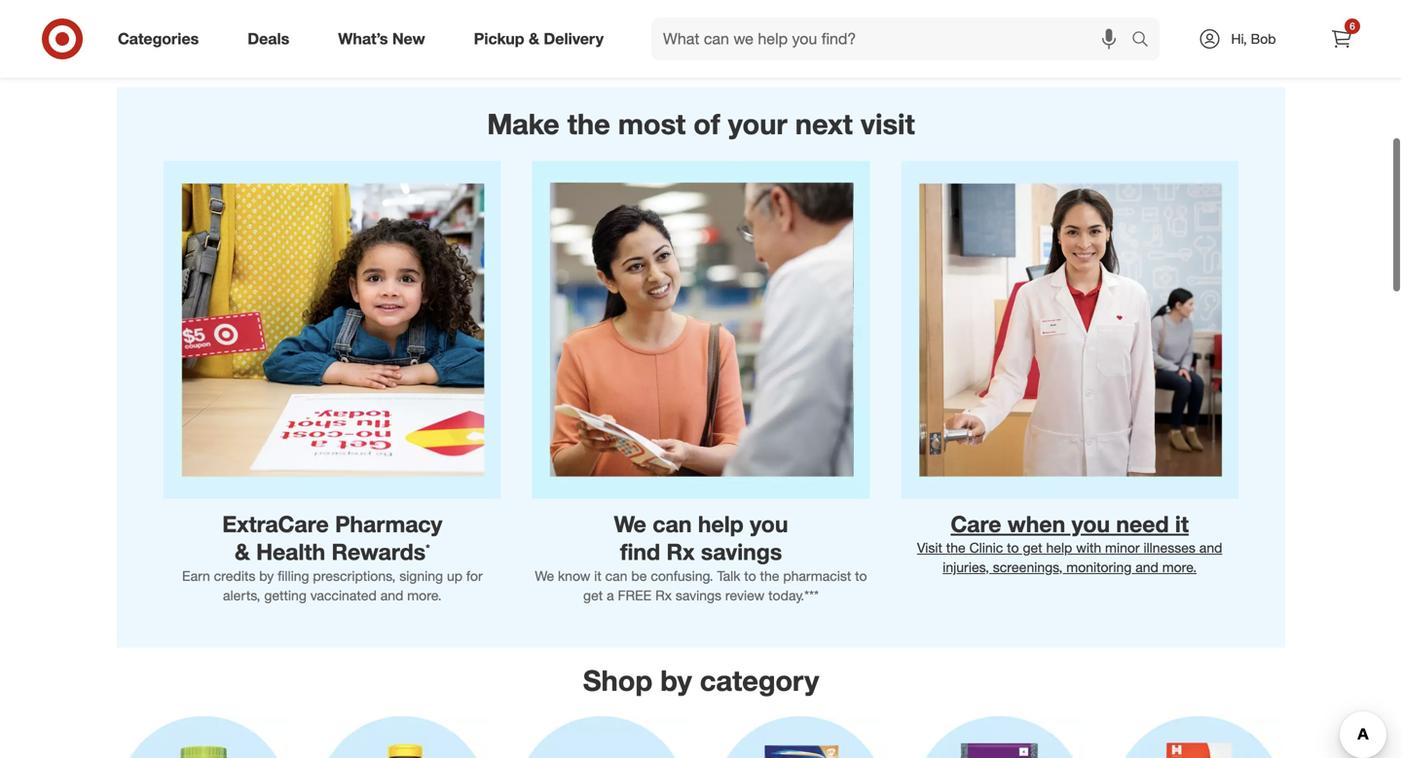 Task type: vqa. For each thing, say whether or not it's contained in the screenshot.
Category
yes



Task type: locate. For each thing, give the bounding box(es) containing it.
categories link
[[101, 18, 223, 60]]

confusing.
[[651, 568, 714, 585]]

it right know
[[594, 568, 602, 585]]

1 horizontal spatial by
[[661, 664, 692, 699]]

vaccinated
[[311, 587, 377, 604]]

0 vertical spatial savings
[[701, 539, 782, 566]]

0 horizontal spatial help
[[698, 511, 744, 538]]

get
[[1023, 540, 1043, 557], [584, 587, 603, 604]]

you
[[750, 511, 789, 538], [1072, 511, 1111, 538]]

the inside 'care when you need it visit the clinic to get help with minor illnesses and injuries, screenings, monitoring and more.'
[[947, 540, 966, 557]]

0 horizontal spatial by
[[259, 568, 274, 585]]

get inside 'care when you need it visit the clinic to get help with minor illnesses and injuries, screenings, monitoring and more.'
[[1023, 540, 1043, 557]]

by inside 'earn credits by filling prescriptions, signing up for alerts, getting vaccinated and more.'
[[259, 568, 274, 585]]

& inside "link"
[[529, 29, 540, 48]]

alerts,
[[223, 587, 261, 604]]

up
[[447, 568, 463, 585]]

1 horizontal spatial you
[[1072, 511, 1111, 538]]

your
[[728, 107, 788, 141]]

be
[[632, 568, 647, 585]]

0 vertical spatial we
[[614, 511, 647, 538]]

get up "screenings," at the right
[[1023, 540, 1043, 557]]

6
[[1350, 20, 1356, 32]]

can up a
[[606, 568, 628, 585]]

extracare
[[222, 511, 329, 538]]

to right pharmacist
[[855, 568, 868, 585]]

by
[[259, 568, 274, 585], [661, 664, 692, 699]]

0 horizontal spatial you
[[750, 511, 789, 538]]

to
[[1007, 540, 1020, 557], [745, 568, 757, 585], [855, 568, 868, 585]]

more.
[[1163, 559, 1197, 576], [407, 587, 442, 604]]

the inside "we can help you find rx savings we know it can be confusing. talk to the pharmacist to get a free rx savings review today.***"
[[760, 568, 780, 585]]

you inside "we can help you find rx savings we know it can be confusing. talk to the pharmacist to get a free rx savings review today.***"
[[750, 511, 789, 538]]

0 vertical spatial help
[[698, 511, 744, 538]]

visit
[[918, 540, 943, 557]]

savings up talk
[[701, 539, 782, 566]]

2 vertical spatial the
[[760, 568, 780, 585]]

2 vertical spatial and
[[381, 587, 404, 604]]

1 horizontal spatial get
[[1023, 540, 1043, 557]]

rx up confusing.
[[667, 539, 695, 566]]

0 vertical spatial the
[[568, 107, 611, 141]]

get left a
[[584, 587, 603, 604]]

most
[[618, 107, 686, 141]]

care
[[951, 511, 1002, 538]]

the up injuries,
[[947, 540, 966, 557]]

rewards
[[332, 539, 426, 566]]

1 you from the left
[[750, 511, 789, 538]]

with
[[1077, 540, 1102, 557]]

you up pharmacist
[[750, 511, 789, 538]]

0 vertical spatial can
[[653, 511, 692, 538]]

0 horizontal spatial it
[[594, 568, 602, 585]]

can up find
[[653, 511, 692, 538]]

1 horizontal spatial more.
[[1163, 559, 1197, 576]]

when
[[1008, 511, 1066, 538]]

we
[[614, 511, 647, 538], [535, 568, 554, 585]]

0 horizontal spatial &
[[235, 539, 250, 566]]

1 vertical spatial the
[[947, 540, 966, 557]]

help left with
[[1047, 540, 1073, 557]]

health
[[256, 539, 326, 566]]

1 horizontal spatial the
[[760, 568, 780, 585]]

0 horizontal spatial get
[[584, 587, 603, 604]]

and inside 'earn credits by filling prescriptions, signing up for alerts, getting vaccinated and more.'
[[381, 587, 404, 604]]

what's new
[[338, 29, 425, 48]]

*
[[426, 542, 430, 555]]

to up "screenings," at the right
[[1007, 540, 1020, 557]]

1 horizontal spatial &
[[529, 29, 540, 48]]

it up illnesses at the right bottom of the page
[[1176, 511, 1189, 538]]

1 vertical spatial by
[[661, 664, 692, 699]]

help inside "we can help you find rx savings we know it can be confusing. talk to the pharmacist to get a free rx savings review today.***"
[[698, 511, 744, 538]]

pickup & delivery
[[474, 29, 604, 48]]

and right illnesses at the right bottom of the page
[[1200, 540, 1223, 557]]

savings
[[701, 539, 782, 566], [676, 587, 722, 604]]

by left filling in the left bottom of the page
[[259, 568, 274, 585]]

you up with
[[1072, 511, 1111, 538]]

2 horizontal spatial the
[[947, 540, 966, 557]]

help
[[698, 511, 744, 538], [1047, 540, 1073, 557]]

signing
[[400, 568, 443, 585]]

prescriptions,
[[313, 568, 396, 585]]

to up review
[[745, 568, 757, 585]]

0 vertical spatial more.
[[1163, 559, 1197, 576]]

2 horizontal spatial to
[[1007, 540, 1020, 557]]

next
[[796, 107, 853, 141]]

1 vertical spatial it
[[594, 568, 602, 585]]

today.***
[[769, 587, 819, 604]]

0 vertical spatial and
[[1200, 540, 1223, 557]]

injuries,
[[943, 559, 990, 576]]

1 vertical spatial savings
[[676, 587, 722, 604]]

0 horizontal spatial and
[[381, 587, 404, 604]]

1 vertical spatial more.
[[407, 587, 442, 604]]

and down illnesses at the right bottom of the page
[[1136, 559, 1159, 576]]

can
[[653, 511, 692, 538], [606, 568, 628, 585]]

we left know
[[535, 568, 554, 585]]

what's
[[338, 29, 388, 48]]

1 vertical spatial help
[[1047, 540, 1073, 557]]

What can we help you find? suggestions appear below search field
[[652, 18, 1137, 60]]

0 vertical spatial by
[[259, 568, 274, 585]]

shop by category
[[583, 664, 820, 699]]

categories
[[118, 29, 199, 48]]

1 horizontal spatial to
[[855, 568, 868, 585]]

0 vertical spatial rx
[[667, 539, 695, 566]]

the
[[568, 107, 611, 141], [947, 540, 966, 557], [760, 568, 780, 585]]

& up credits
[[235, 539, 250, 566]]

1 horizontal spatial help
[[1047, 540, 1073, 557]]

rx down confusing.
[[656, 587, 672, 604]]

6 link
[[1321, 18, 1364, 60]]

for
[[467, 568, 483, 585]]

illnesses
[[1144, 540, 1196, 557]]

deals link
[[231, 18, 314, 60]]

0 horizontal spatial more.
[[407, 587, 442, 604]]

and
[[1200, 540, 1223, 557], [1136, 559, 1159, 576], [381, 587, 404, 604]]

help up talk
[[698, 511, 744, 538]]

visit
[[861, 107, 915, 141]]

earn
[[182, 568, 210, 585]]

free
[[618, 587, 652, 604]]

pharmacy
[[335, 511, 443, 538]]

the up today.***
[[760, 568, 780, 585]]

you inside 'care when you need it visit the clinic to get help with minor illnesses and injuries, screenings, monitoring and more.'
[[1072, 511, 1111, 538]]

more. down illnesses at the right bottom of the page
[[1163, 559, 1197, 576]]

1 horizontal spatial it
[[1176, 511, 1189, 538]]

savings down confusing.
[[676, 587, 722, 604]]

more. down signing
[[407, 587, 442, 604]]

1 vertical spatial &
[[235, 539, 250, 566]]

the left most on the top left
[[568, 107, 611, 141]]

it
[[1176, 511, 1189, 538], [594, 568, 602, 585]]

by right shop
[[661, 664, 692, 699]]

1 vertical spatial can
[[606, 568, 628, 585]]

and down signing
[[381, 587, 404, 604]]

1 vertical spatial get
[[584, 587, 603, 604]]

0 vertical spatial it
[[1176, 511, 1189, 538]]

new
[[392, 29, 425, 48]]

search
[[1123, 31, 1170, 50]]

1 horizontal spatial we
[[614, 511, 647, 538]]

rx
[[667, 539, 695, 566], [656, 587, 672, 604]]

getting
[[264, 587, 307, 604]]

more. inside 'care when you need it visit the clinic to get help with minor illnesses and injuries, screenings, monitoring and more.'
[[1163, 559, 1197, 576]]

find
[[620, 539, 661, 566]]

we up find
[[614, 511, 647, 538]]

it inside "we can help you find rx savings we know it can be confusing. talk to the pharmacist to get a free rx savings review today.***"
[[594, 568, 602, 585]]

&
[[529, 29, 540, 48], [235, 539, 250, 566]]

2 you from the left
[[1072, 511, 1111, 538]]

& right pickup
[[529, 29, 540, 48]]

1 vertical spatial and
[[1136, 559, 1159, 576]]

0 vertical spatial &
[[529, 29, 540, 48]]

1 vertical spatial we
[[535, 568, 554, 585]]

1 horizontal spatial can
[[653, 511, 692, 538]]

0 horizontal spatial can
[[606, 568, 628, 585]]

0 vertical spatial get
[[1023, 540, 1043, 557]]



Task type: describe. For each thing, give the bounding box(es) containing it.
make
[[487, 107, 560, 141]]

monitoring
[[1067, 559, 1132, 576]]

to inside 'care when you need it visit the clinic to get help with minor illnesses and injuries, screenings, monitoring and more.'
[[1007, 540, 1020, 557]]

review
[[726, 587, 765, 604]]

0 horizontal spatial to
[[745, 568, 757, 585]]

extracare pharmacy & health rewards *
[[222, 511, 443, 566]]

category
[[700, 664, 820, 699]]

credits
[[214, 568, 256, 585]]

search button
[[1123, 18, 1170, 64]]

make the most of your next visit
[[487, 107, 915, 141]]

a
[[607, 587, 614, 604]]

screenings,
[[993, 559, 1063, 576]]

bob
[[1251, 30, 1277, 47]]

pickup
[[474, 29, 525, 48]]

hi,
[[1232, 30, 1248, 47]]

we can help you find rx savings we know it can be confusing. talk to the pharmacist to get a free rx savings review today.***
[[535, 511, 868, 604]]

get inside "we can help you find rx savings we know it can be confusing. talk to the pharmacist to get a free rx savings review today.***"
[[584, 587, 603, 604]]

it inside 'care when you need it visit the clinic to get help with minor illnesses and injuries, screenings, monitoring and more.'
[[1176, 511, 1189, 538]]

0 horizontal spatial we
[[535, 568, 554, 585]]

filling
[[278, 568, 309, 585]]

delivery
[[544, 29, 604, 48]]

clinic
[[970, 540, 1004, 557]]

care when you need it visit the clinic to get help with minor illnesses and injuries, screenings, monitoring and more.
[[918, 511, 1223, 576]]

1 horizontal spatial and
[[1136, 559, 1159, 576]]

help inside 'care when you need it visit the clinic to get help with minor illnesses and injuries, screenings, monitoring and more.'
[[1047, 540, 1073, 557]]

& inside "extracare pharmacy & health rewards *"
[[235, 539, 250, 566]]

more. inside 'earn credits by filling prescriptions, signing up for alerts, getting vaccinated and more.'
[[407, 587, 442, 604]]

of
[[694, 107, 721, 141]]

2 horizontal spatial and
[[1200, 540, 1223, 557]]

need
[[1117, 511, 1170, 538]]

0 horizontal spatial the
[[568, 107, 611, 141]]

earn credits by filling prescriptions, signing up for alerts, getting vaccinated and more.
[[182, 568, 483, 604]]

shop
[[583, 664, 653, 699]]

minor
[[1106, 540, 1140, 557]]

talk
[[717, 568, 741, 585]]

what's new link
[[322, 18, 450, 60]]

hi, bob
[[1232, 30, 1277, 47]]

pickup & delivery link
[[458, 18, 628, 60]]

deals
[[248, 29, 290, 48]]

1 vertical spatial rx
[[656, 587, 672, 604]]

know
[[558, 568, 591, 585]]

pharmacist
[[784, 568, 852, 585]]



